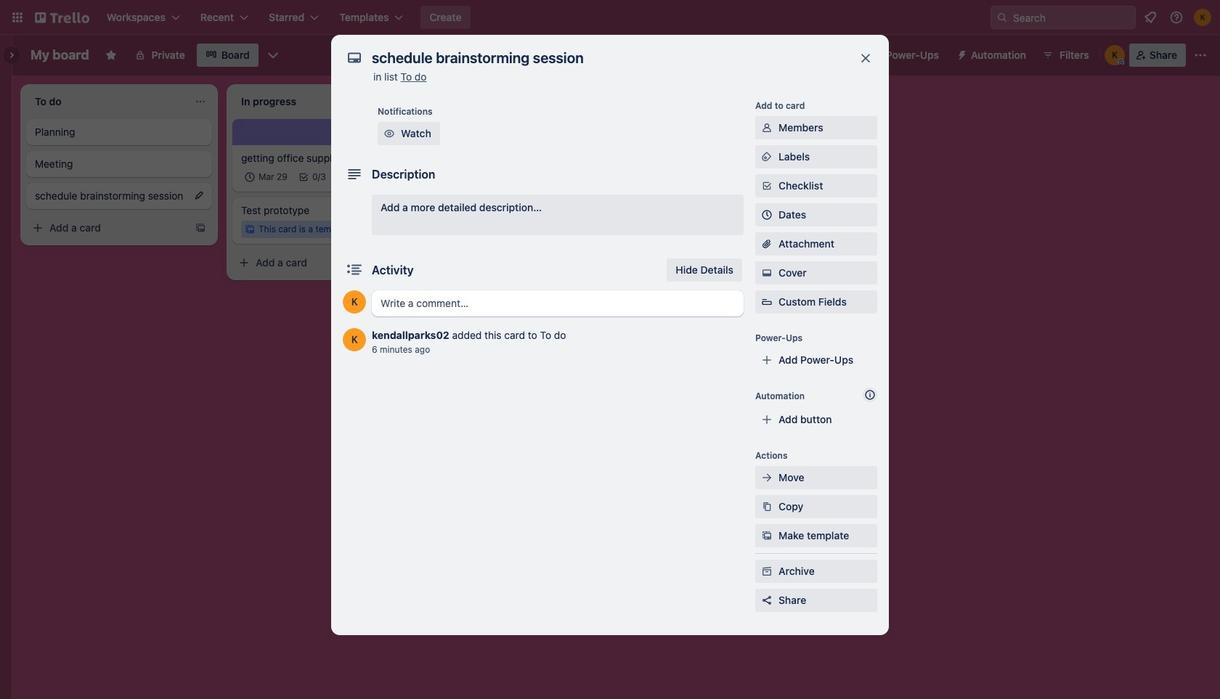 Task type: describe. For each thing, give the bounding box(es) containing it.
0 notifications image
[[1142, 9, 1160, 26]]

show menu image
[[1194, 48, 1209, 63]]

Search field
[[1009, 7, 1136, 28]]

0 vertical spatial create from template… image
[[195, 222, 206, 234]]

edit card image
[[193, 190, 205, 201]]

primary element
[[0, 0, 1221, 35]]

customize views image
[[266, 48, 280, 63]]



Task type: vqa. For each thing, say whether or not it's contained in the screenshot.
'Workspaces' popup button
no



Task type: locate. For each thing, give the bounding box(es) containing it.
star or unstar board image
[[105, 49, 117, 61]]

create from template… image
[[195, 222, 206, 234], [401, 257, 413, 269]]

kendallparks02 (kendallparks02) image
[[1195, 9, 1212, 26], [1105, 45, 1126, 65], [343, 291, 366, 314], [343, 328, 366, 352]]

None checkbox
[[241, 169, 292, 186]]

sm image
[[760, 121, 775, 135], [382, 126, 397, 141], [760, 266, 775, 281], [760, 471, 775, 485], [760, 565, 775, 579]]

None text field
[[365, 45, 844, 71]]

0 horizontal spatial create from template… image
[[195, 222, 206, 234]]

Board name text field
[[23, 44, 96, 67]]

sm image
[[951, 44, 972, 64], [760, 150, 775, 164], [760, 500, 775, 515], [760, 529, 775, 544]]

Write a comment text field
[[372, 291, 744, 317]]

search image
[[997, 12, 1009, 23]]

back to home image
[[35, 6, 89, 29]]

1 horizontal spatial create from template… image
[[401, 257, 413, 269]]

open information menu image
[[1170, 10, 1185, 25]]

1 vertical spatial create from template… image
[[401, 257, 413, 269]]



